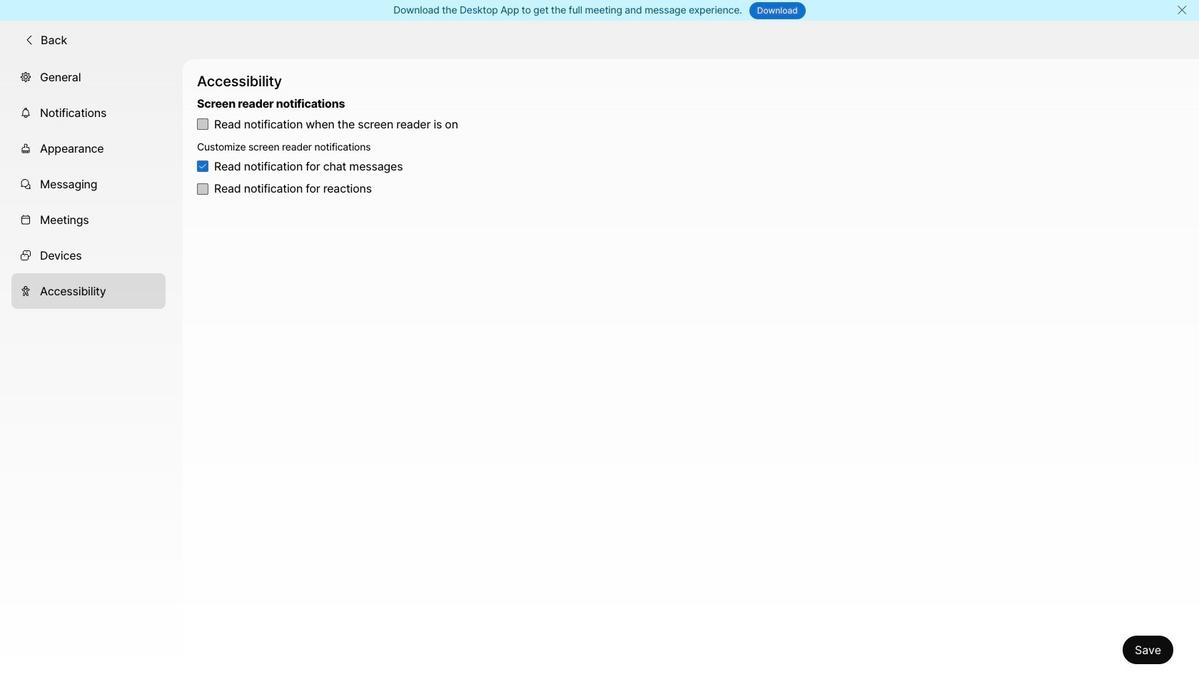 Task type: locate. For each thing, give the bounding box(es) containing it.
accessibility tab
[[11, 273, 166, 309]]

devices tab
[[11, 238, 166, 273]]

settings navigation
[[0, 59, 183, 688]]

cancel_16 image
[[1177, 4, 1188, 16]]



Task type: vqa. For each thing, say whether or not it's contained in the screenshot.
General tab
yes



Task type: describe. For each thing, give the bounding box(es) containing it.
meetings tab
[[11, 202, 166, 238]]

general tab
[[11, 59, 166, 95]]

messaging tab
[[11, 166, 166, 202]]

appearance tab
[[11, 130, 166, 166]]

notifications tab
[[11, 95, 166, 130]]



